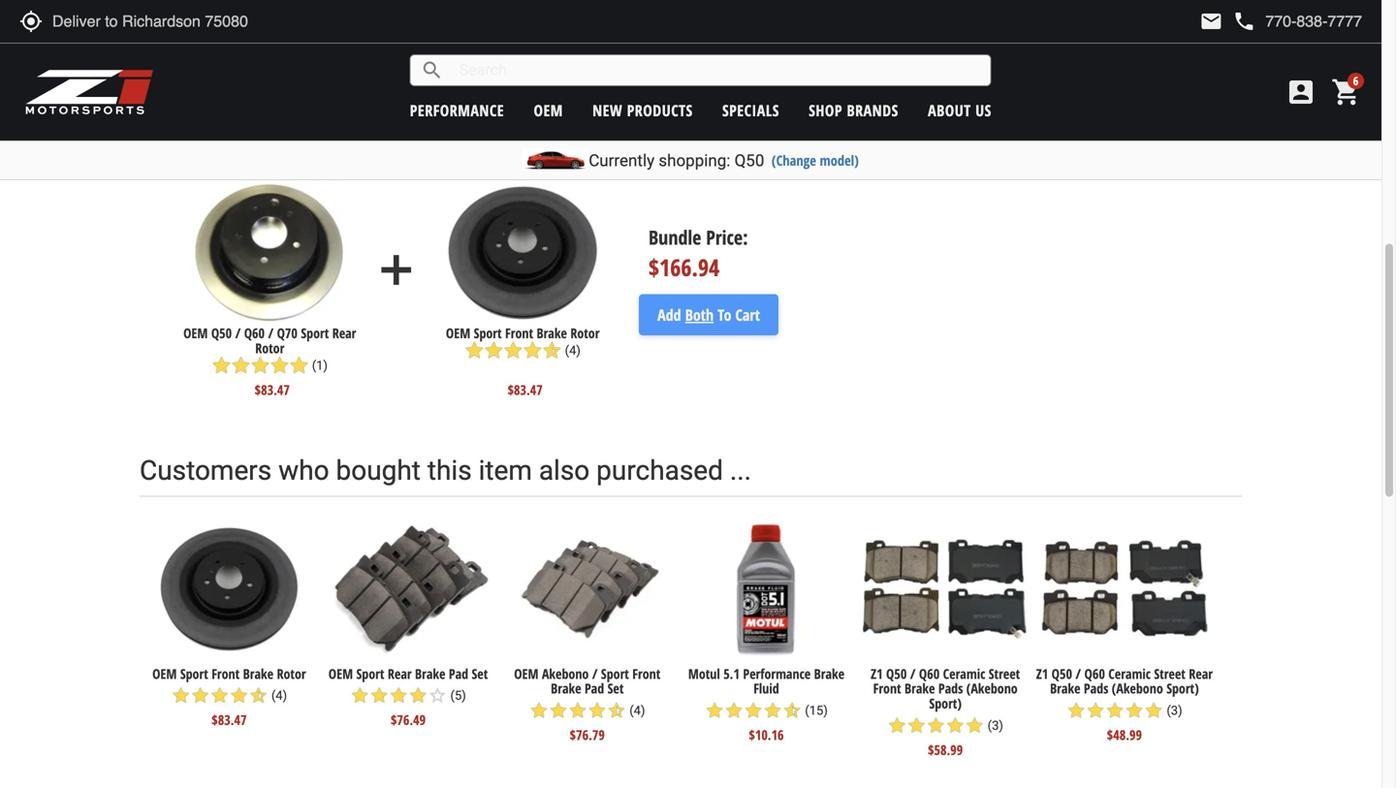 Task type: locate. For each thing, give the bounding box(es) containing it.
q60 inside oem q50 / q60  / q70 sport rear rotor star star star star star (1) $83.47
[[244, 324, 265, 342]]

oem inside 'oem akebono / sport front brake pad set star star star star star_half (4) $76.79'
[[514, 664, 539, 683]]

z1 for z1 q50 / q60 ceramic street front brake pads (akebono sport) star star star star star (3) $58.99
[[871, 664, 883, 683]]

q60 inside z1 q50 / q60 ceramic street front brake pads (akebono sport) star star star star star (3) $58.99
[[919, 664, 940, 683]]

2 z1 from the left
[[1036, 664, 1048, 683]]

shopping:
[[659, 151, 730, 170]]

front inside oem sport front brake rotor star star star star star_half (4) $83.47
[[212, 664, 240, 683]]

mail
[[1200, 10, 1223, 33]]

account_box link
[[1281, 77, 1321, 108]]

2 horizontal spatial (4)
[[629, 703, 645, 718]]

add
[[657, 304, 681, 325]]

q50 inside z1 q50 / q60 ceramic street front brake pads (akebono sport) star star star star star (3) $58.99
[[886, 664, 907, 683]]

(4)
[[565, 343, 581, 358], [271, 688, 287, 703], [629, 703, 645, 718]]

(4) inside oem sport front brake rotor star star star star star_half (4) $83.47
[[271, 688, 287, 703]]

pad
[[449, 664, 468, 683], [585, 679, 604, 698]]

price:
[[706, 224, 748, 251]]

1 horizontal spatial (akebono
[[1112, 679, 1163, 698]]

(1)
[[312, 358, 328, 373]]

bought
[[336, 455, 421, 487]]

0 horizontal spatial pad
[[449, 664, 468, 683]]

(akebono
[[966, 679, 1018, 698], [1112, 679, 1163, 698]]

0 horizontal spatial z1
[[871, 664, 883, 683]]

pads inside z1 q50 / q60 ceramic street front brake pads (akebono sport) star star star star star (3) $58.99
[[938, 679, 963, 698]]

oem
[[534, 100, 563, 121], [183, 324, 208, 342], [446, 324, 470, 342], [152, 664, 177, 683], [328, 664, 353, 683], [514, 664, 539, 683]]

pads up the $58.99
[[938, 679, 963, 698]]

together
[[365, 75, 472, 107]]

(4) inside 'oem akebono / sport front brake pad set star star star star star_half (4) $76.79'
[[629, 703, 645, 718]]

street inside z1 q50 / q60 ceramic street front brake pads (akebono sport) star star star star star (3) $58.99
[[989, 664, 1020, 683]]

(change
[[772, 151, 816, 170]]

star_half inside oem sport front brake rotor star star star star star_half (4)
[[542, 341, 562, 360]]

z1 inside z1 q50 / q60 ceramic street rear brake pads (akebono sport) star star star star star (3) $48.99
[[1036, 664, 1048, 683]]

(akebono inside z1 q50 / q60 ceramic street rear brake pads (akebono sport) star star star star star (3) $48.99
[[1112, 679, 1163, 698]]

add both to cart
[[657, 304, 760, 325]]

$83.47
[[255, 380, 290, 399], [508, 380, 543, 399], [212, 711, 247, 729]]

$48.99
[[1107, 726, 1142, 744]]

shop brands
[[809, 100, 898, 121]]

1 horizontal spatial q60
[[919, 664, 940, 683]]

front
[[505, 324, 533, 342], [212, 664, 240, 683], [632, 664, 660, 683], [873, 679, 901, 698]]

sport for oem sport rear brake pad set star star star star star_border (5) $76.49
[[356, 664, 384, 683]]

z1 for z1 q50 / q60 ceramic street rear brake pads (akebono sport) star star star star star (3) $48.99
[[1036, 664, 1048, 683]]

pads
[[938, 679, 963, 698], [1084, 679, 1108, 698]]

q50 inside z1 q50 / q60 ceramic street rear brake pads (akebono sport) star star star star star (3) $48.99
[[1052, 664, 1072, 683]]

ceramic for z1 q50 / q60 ceramic street rear brake pads (akebono sport) star star star star star (3) $48.99
[[1108, 664, 1151, 683]]

1 horizontal spatial $83.47
[[255, 380, 290, 399]]

0 horizontal spatial ceramic
[[943, 664, 985, 683]]

rotor
[[570, 324, 600, 342], [255, 339, 284, 357], [277, 664, 306, 683]]

oem for oem
[[534, 100, 563, 121]]

/ inside 'oem akebono / sport front brake pad set star star star star star_half (4) $76.79'
[[592, 664, 598, 683]]

1 horizontal spatial set
[[607, 679, 624, 698]]

frequently
[[140, 75, 266, 107]]

star
[[465, 341, 484, 360], [484, 341, 504, 360], [504, 341, 523, 360], [523, 341, 542, 360], [212, 356, 231, 375], [231, 356, 251, 375], [251, 356, 270, 375], [270, 356, 289, 375], [289, 356, 309, 375], [171, 686, 191, 705], [191, 686, 210, 705], [210, 686, 229, 705], [229, 686, 249, 705], [350, 686, 370, 705], [370, 686, 389, 705], [389, 686, 408, 705], [408, 686, 428, 705], [529, 701, 549, 720], [549, 701, 568, 720], [568, 701, 588, 720], [588, 701, 607, 720], [705, 701, 724, 720], [724, 701, 744, 720], [744, 701, 763, 720], [763, 701, 782, 720], [1067, 701, 1086, 720], [1086, 701, 1105, 720], [1105, 701, 1125, 720], [1125, 701, 1144, 720], [1144, 701, 1163, 720], [887, 716, 907, 735], [907, 716, 926, 735], [926, 716, 946, 735], [946, 716, 965, 735], [965, 716, 984, 735]]

set right the akebono
[[607, 679, 624, 698]]

cart
[[735, 304, 760, 325]]

0 horizontal spatial rear
[[332, 324, 356, 342]]

set
[[472, 664, 488, 683], [607, 679, 624, 698]]

(4) inside oem sport front brake rotor star star star star star_half (4)
[[565, 343, 581, 358]]

rear inside z1 q50 / q60 ceramic street rear brake pads (akebono sport) star star star star star (3) $48.99
[[1189, 664, 1213, 683]]

q60 for z1 q50 / q60 ceramic street front brake pads (akebono sport) star star star star star (3) $58.99
[[919, 664, 940, 683]]

1 horizontal spatial ceramic
[[1108, 664, 1151, 683]]

sport)
[[1166, 679, 1199, 698], [929, 694, 962, 713]]

1 ceramic from the left
[[943, 664, 985, 683]]

0 horizontal spatial q60
[[244, 324, 265, 342]]

1 horizontal spatial pads
[[1084, 679, 1108, 698]]

(5)
[[450, 688, 466, 703]]

ceramic up '$48.99'
[[1108, 664, 1151, 683]]

oem for oem sport front brake rotor star star star star star_half (4)
[[446, 324, 470, 342]]

brake inside z1 q50 / q60 ceramic street rear brake pads (akebono sport) star star star star star (3) $48.99
[[1050, 679, 1080, 698]]

0 horizontal spatial street
[[989, 664, 1020, 683]]

/
[[235, 324, 241, 342], [268, 324, 274, 342], [592, 664, 598, 683], [910, 664, 916, 683], [1076, 664, 1081, 683]]

pads inside z1 q50 / q60 ceramic street rear brake pads (akebono sport) star star star star star (3) $48.99
[[1084, 679, 1108, 698]]

shopping_cart
[[1331, 77, 1362, 108]]

sport) for z1 q50 / q60 ceramic street front brake pads (akebono sport) star star star star star (3) $58.99
[[929, 694, 962, 713]]

star_half inside oem sport front brake rotor star star star star star_half (4) $83.47
[[249, 686, 268, 705]]

street inside z1 q50 / q60 ceramic street rear brake pads (akebono sport) star star star star star (3) $48.99
[[1154, 664, 1185, 683]]

rear inside oem sport rear brake pad set star star star star star_border (5) $76.49
[[388, 664, 412, 683]]

frequently bought together
[[140, 75, 472, 107]]

brake
[[537, 324, 567, 342], [243, 664, 273, 683], [415, 664, 445, 683], [814, 664, 844, 683], [551, 679, 581, 698], [905, 679, 935, 698], [1050, 679, 1080, 698]]

q60 for z1 q50 / q60 ceramic street rear brake pads (akebono sport) star star star star star (3) $48.99
[[1084, 664, 1105, 683]]

bought
[[272, 75, 359, 107]]

shopping_cart link
[[1326, 77, 1362, 108]]

star_border
[[428, 686, 447, 705]]

pad up '(5)'
[[449, 664, 468, 683]]

purchased
[[596, 455, 723, 487]]

oem sport rear brake pad set star star star star star_border (5) $76.49
[[328, 664, 488, 729]]

new products link
[[592, 100, 693, 121]]

rotor inside oem sport front brake rotor star star star star star_half (4)
[[570, 324, 600, 342]]

(akebono inside z1 q50 / q60 ceramic street front brake pads (akebono sport) star star star star star (3) $58.99
[[966, 679, 1018, 698]]

0 horizontal spatial set
[[472, 664, 488, 683]]

ceramic
[[943, 664, 985, 683], [1108, 664, 1151, 683]]

2 horizontal spatial $83.47
[[508, 380, 543, 399]]

rotor inside oem q50 / q60  / q70 sport rear rotor star star star star star (1) $83.47
[[255, 339, 284, 357]]

specials link
[[722, 100, 779, 121]]

pad up '$76.79'
[[585, 679, 604, 698]]

brake inside oem sport front brake rotor star star star star star_half (4) $83.47
[[243, 664, 273, 683]]

0 horizontal spatial pads
[[938, 679, 963, 698]]

0 horizontal spatial (4)
[[271, 688, 287, 703]]

q60
[[244, 324, 265, 342], [919, 664, 940, 683], [1084, 664, 1105, 683]]

street
[[989, 664, 1020, 683], [1154, 664, 1185, 683]]

model)
[[820, 151, 859, 170]]

rotor inside oem sport front brake rotor star star star star star_half (4) $83.47
[[277, 664, 306, 683]]

2 horizontal spatial rear
[[1189, 664, 1213, 683]]

/ inside z1 q50 / q60 ceramic street front brake pads (akebono sport) star star star star star (3) $58.99
[[910, 664, 916, 683]]

2 street from the left
[[1154, 664, 1185, 683]]

1 horizontal spatial pad
[[585, 679, 604, 698]]

oem for oem sport front brake rotor star star star star star_half (4) $83.47
[[152, 664, 177, 683]]

sport) for z1 q50 / q60 ceramic street rear brake pads (akebono sport) star star star star star (3) $48.99
[[1166, 679, 1199, 698]]

ceramic for z1 q50 / q60 ceramic street front brake pads (akebono sport) star star star star star (3) $58.99
[[943, 664, 985, 683]]

set left the akebono
[[472, 664, 488, 683]]

rotor for oem sport front brake rotor star star star star star_half (4)
[[570, 324, 600, 342]]

star_half inside motul 5.1 performance brake fluid star star star star star_half (15) $10.16
[[782, 701, 802, 720]]

fluid
[[753, 679, 779, 698]]

(3) inside z1 q50 / q60 ceramic street rear brake pads (akebono sport) star star star star star (3) $48.99
[[1167, 703, 1182, 718]]

1 horizontal spatial (3)
[[1167, 703, 1182, 718]]

1 horizontal spatial street
[[1154, 664, 1185, 683]]

(3) inside z1 q50 / q60 ceramic street front brake pads (akebono sport) star star star star star (3) $58.99
[[988, 718, 1003, 733]]

0 horizontal spatial (3)
[[988, 718, 1003, 733]]

z1 motorsports logo image
[[24, 68, 155, 116]]

star_half
[[542, 341, 562, 360], [249, 686, 268, 705], [607, 701, 626, 720], [782, 701, 802, 720]]

customers
[[140, 455, 272, 487]]

/ for z1 q50 / q60 ceramic street front brake pads (akebono sport) star star star star star (3) $58.99
[[910, 664, 916, 683]]

q50
[[734, 151, 764, 170], [211, 324, 232, 342], [886, 664, 907, 683], [1052, 664, 1072, 683]]

1 horizontal spatial z1
[[1036, 664, 1048, 683]]

sport inside 'oem akebono / sport front brake pad set star star star star star_half (4) $76.79'
[[601, 664, 629, 683]]

both
[[685, 304, 714, 325]]

1 z1 from the left
[[871, 664, 883, 683]]

z1 q50 / q60 ceramic street rear brake pads (akebono sport) star star star star star (3) $48.99
[[1036, 664, 1213, 744]]

0 horizontal spatial sport)
[[929, 694, 962, 713]]

2 horizontal spatial q60
[[1084, 664, 1105, 683]]

(3) for z1 q50 / q60 ceramic street rear brake pads (akebono sport) star star star star star (3) $48.99
[[1167, 703, 1182, 718]]

motul 5.1 performance brake fluid star star star star star_half (15) $10.16
[[688, 664, 844, 744]]

2 pads from the left
[[1084, 679, 1108, 698]]

1 horizontal spatial (4)
[[565, 343, 581, 358]]

(3) for z1 q50 / q60 ceramic street front brake pads (akebono sport) star star star star star (3) $58.99
[[988, 718, 1003, 733]]

oem inside oem sport front brake rotor star star star star star_half (4)
[[446, 324, 470, 342]]

ceramic inside z1 q50 / q60 ceramic street front brake pads (akebono sport) star star star star star (3) $58.99
[[943, 664, 985, 683]]

rear
[[332, 324, 356, 342], [388, 664, 412, 683], [1189, 664, 1213, 683]]

new products
[[592, 100, 693, 121]]

sport inside oem sport rear brake pad set star star star star star_border (5) $76.49
[[356, 664, 384, 683]]

brake inside 'oem akebono / sport front brake pad set star star star star star_half (4) $76.79'
[[551, 679, 581, 698]]

oem inside oem q50 / q60  / q70 sport rear rotor star star star star star (1) $83.47
[[183, 324, 208, 342]]

/ inside z1 q50 / q60 ceramic street rear brake pads (akebono sport) star star star star star (3) $48.99
[[1076, 664, 1081, 683]]

1 horizontal spatial rear
[[388, 664, 412, 683]]

oem inside oem sport rear brake pad set star star star star star_border (5) $76.49
[[328, 664, 353, 683]]

sport
[[301, 324, 329, 342], [474, 324, 502, 342], [180, 664, 208, 683], [356, 664, 384, 683], [601, 664, 629, 683]]

ceramic inside z1 q50 / q60 ceramic street rear brake pads (akebono sport) star star star star star (3) $48.99
[[1108, 664, 1151, 683]]

1 horizontal spatial sport)
[[1166, 679, 1199, 698]]

pads up '$48.99'
[[1084, 679, 1108, 698]]

$76.79
[[570, 726, 605, 744]]

who
[[278, 455, 329, 487]]

sport) inside z1 q50 / q60 ceramic street rear brake pads (akebono sport) star star star star star (3) $48.99
[[1166, 679, 1199, 698]]

$76.49
[[391, 711, 426, 729]]

z1
[[871, 664, 883, 683], [1036, 664, 1048, 683]]

ceramic up the $58.99
[[943, 664, 985, 683]]

$58.99
[[928, 741, 963, 759]]

2 ceramic from the left
[[1108, 664, 1151, 683]]

1 street from the left
[[989, 664, 1020, 683]]

0 horizontal spatial (akebono
[[966, 679, 1018, 698]]

(3)
[[1167, 703, 1182, 718], [988, 718, 1003, 733]]

q60 inside z1 q50 / q60 ceramic street rear brake pads (akebono sport) star star star star star (3) $48.99
[[1084, 664, 1105, 683]]

1 pads from the left
[[938, 679, 963, 698]]

customers who bought this item also purchased ...
[[140, 455, 751, 487]]

about us
[[928, 100, 991, 121]]

shop brands link
[[809, 100, 898, 121]]

0 horizontal spatial $83.47
[[212, 711, 247, 729]]

(change model) link
[[772, 151, 859, 170]]

z1 inside z1 q50 / q60 ceramic street front brake pads (akebono sport) star star star star star (3) $58.99
[[871, 664, 883, 683]]

street for z1 q50 / q60 ceramic street front brake pads (akebono sport) star star star star star (3) $58.99
[[989, 664, 1020, 683]]

1 (akebono from the left
[[966, 679, 1018, 698]]

sport inside oem sport front brake rotor star star star star star_half (4) $83.47
[[180, 664, 208, 683]]

q50 inside oem q50 / q60  / q70 sport rear rotor star star star star star (1) $83.47
[[211, 324, 232, 342]]

sport inside oem sport front brake rotor star star star star star_half (4)
[[474, 324, 502, 342]]

sport) inside z1 q50 / q60 ceramic street front brake pads (akebono sport) star star star star star (3) $58.99
[[929, 694, 962, 713]]

add
[[372, 246, 420, 294]]

q70
[[277, 324, 298, 342]]

/ for oem q50 / q60  / q70 sport rear rotor star star star star star (1) $83.47
[[235, 324, 241, 342]]

performance
[[410, 100, 504, 121]]

2 (akebono from the left
[[1112, 679, 1163, 698]]

item
[[478, 455, 532, 487]]

oem inside oem sport front brake rotor star star star star star_half (4) $83.47
[[152, 664, 177, 683]]



Task type: describe. For each thing, give the bounding box(es) containing it.
also
[[539, 455, 590, 487]]

(akebono for z1 q50 / q60 ceramic street front brake pads (akebono sport) star star star star star (3) $58.99
[[966, 679, 1018, 698]]

brake inside motul 5.1 performance brake fluid star star star star star_half (15) $10.16
[[814, 664, 844, 683]]

about
[[928, 100, 971, 121]]

street for z1 q50 / q60 ceramic street rear brake pads (akebono sport) star star star star star (3) $48.99
[[1154, 664, 1185, 683]]

z1 q50 / q60 ceramic street front brake pads (akebono sport) star star star star star (3) $58.99
[[871, 664, 1020, 759]]

5.1
[[723, 664, 740, 683]]

pad inside 'oem akebono / sport front brake pad set star star star star star_half (4) $76.79'
[[585, 679, 604, 698]]

oem for oem akebono / sport front brake pad set star star star star star_half (4) $76.79
[[514, 664, 539, 683]]

/ for oem akebono / sport front brake pad set star star star star star_half (4) $76.79
[[592, 664, 598, 683]]

brands
[[847, 100, 898, 121]]

pads for z1 q50 / q60 ceramic street rear brake pads (akebono sport) star star star star star (3) $48.99
[[1084, 679, 1108, 698]]

account_box
[[1286, 77, 1317, 108]]

oem sport front brake rotor star star star star star_half (4)
[[446, 324, 600, 360]]

q50 for z1 q50 / q60 ceramic street rear brake pads (akebono sport) star star star star star (3) $48.99
[[1052, 664, 1072, 683]]

performance link
[[410, 100, 504, 121]]

q50 for z1 q50 / q60 ceramic street front brake pads (akebono sport) star star star star star (3) $58.99
[[886, 664, 907, 683]]

pad inside oem sport rear brake pad set star star star star star_border (5) $76.49
[[449, 664, 468, 683]]

mail link
[[1200, 10, 1223, 33]]

front inside z1 q50 / q60 ceramic street front brake pads (akebono sport) star star star star star (3) $58.99
[[873, 679, 901, 698]]

sport inside oem q50 / q60  / q70 sport rear rotor star star star star star (1) $83.47
[[301, 324, 329, 342]]

bundle
[[649, 224, 701, 251]]

front inside 'oem akebono / sport front brake pad set star star star star star_half (4) $76.79'
[[632, 664, 660, 683]]

$83.47 inside oem sport front brake rotor star star star star star_half (4) $83.47
[[212, 711, 247, 729]]

set inside 'oem akebono / sport front brake pad set star star star star star_half (4) $76.79'
[[607, 679, 624, 698]]

/ for z1 q50 / q60 ceramic street rear brake pads (akebono sport) star star star star star (3) $48.99
[[1076, 664, 1081, 683]]

star_half inside 'oem akebono / sport front brake pad set star star star star star_half (4) $76.79'
[[607, 701, 626, 720]]

Search search field
[[444, 55, 991, 85]]

set inside oem sport rear brake pad set star star star star star_border (5) $76.49
[[472, 664, 488, 683]]

brake inside oem sport front brake rotor star star star star star_half (4)
[[537, 324, 567, 342]]

search
[[420, 59, 444, 82]]

(4) for oem sport front brake rotor star star star star star_half (4) $83.47
[[271, 688, 287, 703]]

mail phone
[[1200, 10, 1256, 33]]

rotor for oem sport front brake rotor star star star star star_half (4) $83.47
[[277, 664, 306, 683]]

brake inside oem sport rear brake pad set star star star star star_border (5) $76.49
[[415, 664, 445, 683]]

products
[[627, 100, 693, 121]]

oem for oem sport rear brake pad set star star star star star_border (5) $76.49
[[328, 664, 353, 683]]

$166.94
[[649, 252, 720, 283]]

oem for oem q50 / q60  / q70 sport rear rotor star star star star star (1) $83.47
[[183, 324, 208, 342]]

this
[[427, 455, 472, 487]]

brake inside z1 q50 / q60 ceramic street front brake pads (akebono sport) star star star star star (3) $58.99
[[905, 679, 935, 698]]

q60 for oem q50 / q60  / q70 sport rear rotor star star star star star (1) $83.47
[[244, 324, 265, 342]]

...
[[730, 455, 751, 487]]

$10.16
[[749, 726, 784, 744]]

oem akebono / sport front brake pad set star star star star star_half (4) $76.79
[[514, 664, 660, 744]]

star_half for oem sport front brake rotor star star star star star_half (4)
[[542, 341, 562, 360]]

(4) for oem sport front brake rotor star star star star star_half (4)
[[565, 343, 581, 358]]

pads for z1 q50 / q60 ceramic street front brake pads (akebono sport) star star star star star (3) $58.99
[[938, 679, 963, 698]]

star_half for oem sport front brake rotor star star star star star_half (4) $83.47
[[249, 686, 268, 705]]

shop
[[809, 100, 843, 121]]

oem link
[[534, 100, 563, 121]]

front inside oem sport front brake rotor star star star star star_half (4)
[[505, 324, 533, 342]]

star_half for motul 5.1 performance brake fluid star star star star star_half (15) $10.16
[[782, 701, 802, 720]]

$83.47 inside oem q50 / q60  / q70 sport rear rotor star star star star star (1) $83.47
[[255, 380, 290, 399]]

(akebono for z1 q50 / q60 ceramic street rear brake pads (akebono sport) star star star star star (3) $48.99
[[1112, 679, 1163, 698]]

q50 for oem q50 / q60  / q70 sport rear rotor star star star star star (1) $83.47
[[211, 324, 232, 342]]

specials
[[722, 100, 779, 121]]

sport for oem sport front brake rotor star star star star star_half (4) $83.47
[[180, 664, 208, 683]]

sport for oem sport front brake rotor star star star star star_half (4)
[[474, 324, 502, 342]]

to
[[718, 304, 731, 325]]

my_location
[[19, 10, 43, 33]]

bundle price: $166.94
[[649, 224, 748, 283]]

motul
[[688, 664, 720, 683]]

oem sport front brake rotor star star star star star_half (4) $83.47
[[152, 664, 306, 729]]

oem q50 / q60  / q70 sport rear rotor star star star star star (1) $83.47
[[183, 324, 356, 399]]

about us link
[[928, 100, 991, 121]]

akebono
[[542, 664, 589, 683]]

performance
[[743, 664, 811, 683]]

rear inside oem q50 / q60  / q70 sport rear rotor star star star star star (1) $83.47
[[332, 324, 356, 342]]

phone link
[[1233, 10, 1362, 33]]

new
[[592, 100, 623, 121]]

us
[[975, 100, 991, 121]]

currently shopping: q50 (change model)
[[589, 151, 859, 170]]

phone
[[1233, 10, 1256, 33]]

currently
[[589, 151, 655, 170]]

(15)
[[805, 703, 828, 718]]



Task type: vqa. For each thing, say whether or not it's contained in the screenshot.
Show
no



